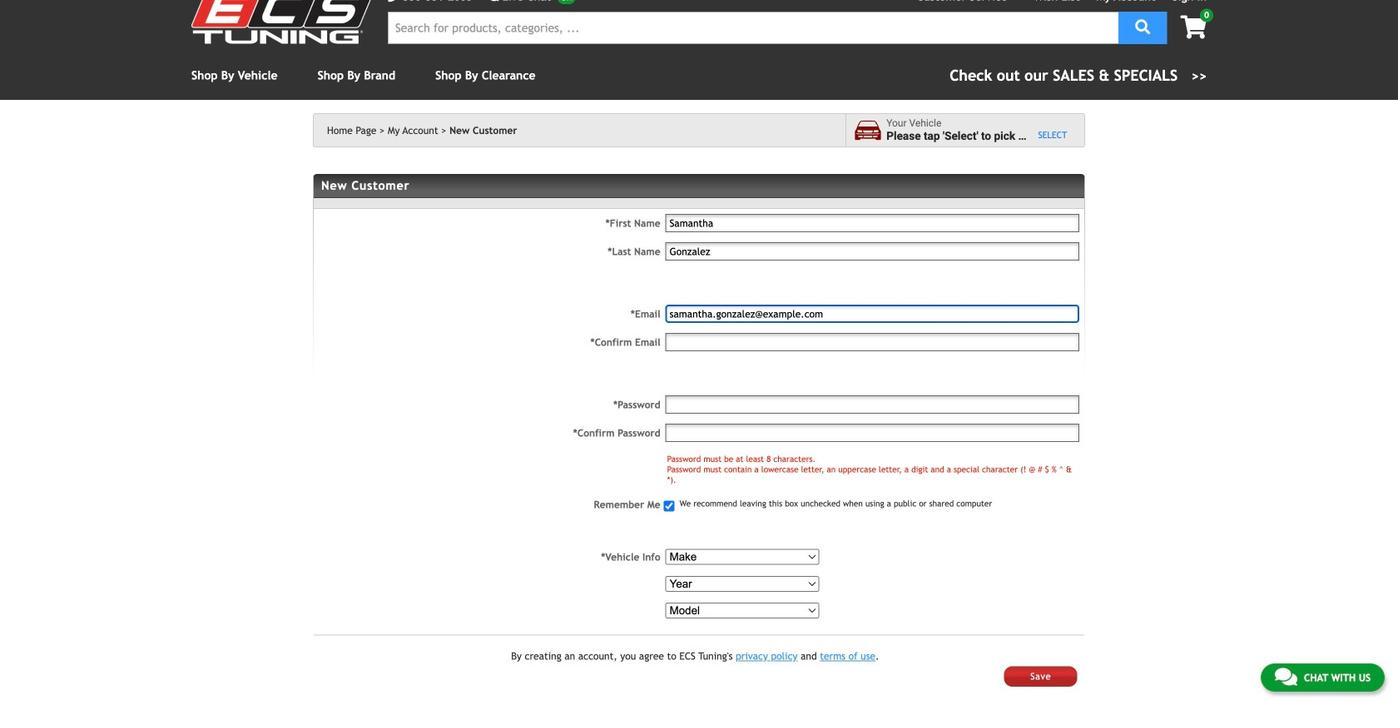Task type: vqa. For each thing, say whether or not it's contained in the screenshot.
At inside the as the third generation prepared to take the reins at euro-car service, several trends were       emerging that could not be denied:
no



Task type: describe. For each thing, give the bounding box(es) containing it.
search image
[[1136, 20, 1151, 35]]



Task type: locate. For each thing, give the bounding box(es) containing it.
None password field
[[666, 395, 1080, 414], [666, 424, 1080, 442], [666, 395, 1080, 414], [666, 424, 1080, 442]]

comments image
[[486, 0, 499, 2]]

ecs tuning image
[[191, 0, 375, 44]]

None checkbox
[[664, 501, 675, 512]]

phone image
[[388, 0, 400, 2]]

None submit
[[1005, 666, 1078, 687]]

Search text field
[[388, 12, 1119, 44]]

shopping cart image
[[1181, 15, 1207, 39]]

None text field
[[666, 214, 1080, 232], [666, 242, 1080, 261], [666, 305, 1080, 323], [666, 333, 1080, 351], [666, 214, 1080, 232], [666, 242, 1080, 261], [666, 305, 1080, 323], [666, 333, 1080, 351]]



